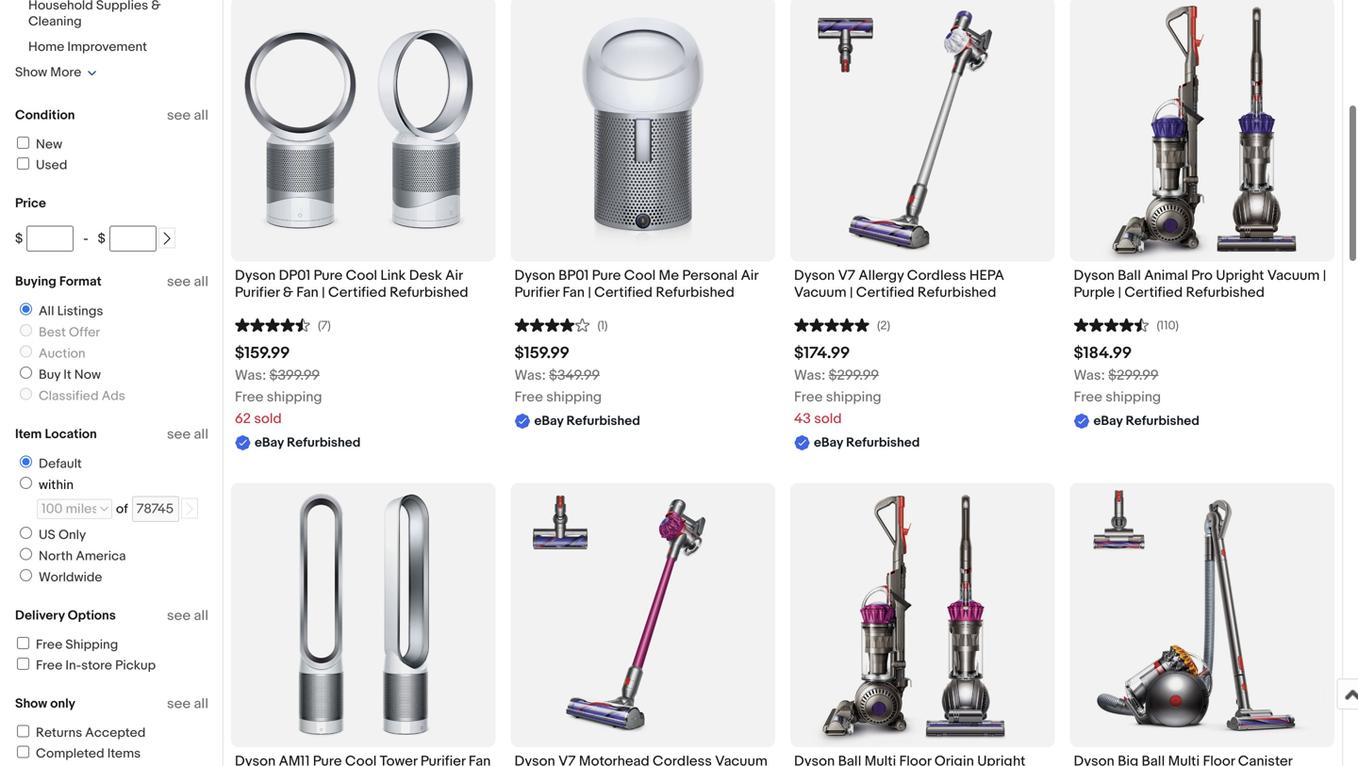 Task type: locate. For each thing, give the bounding box(es) containing it.
certified inside dyson dp01 pure cool link desk air purifier & fan | certified refurbished
[[328, 285, 387, 302]]

| inside "dyson bp01 pure cool me personal air purifier fan | certified refurbished"
[[588, 285, 591, 302]]

dyson inside dyson ball animal pro upright vacuum | purple | certified refurbished
[[1074, 267, 1115, 284]]

1 fan from the left
[[296, 285, 319, 302]]

2 dyson from the left
[[515, 267, 555, 284]]

refurbished down 'desk' on the top left of page
[[390, 285, 468, 302]]

1 was: from the left
[[235, 367, 266, 384]]

1 cool from the left
[[346, 267, 377, 284]]

4 shipping from the left
[[1106, 389, 1161, 406]]

pure inside dyson dp01 pure cool link desk air purifier & fan | certified refurbished
[[314, 267, 343, 284]]

cleaning
[[28, 14, 82, 30]]

refurbished inside dyson ball animal pro upright vacuum | purple | certified refurbished
[[1186, 285, 1265, 302]]

within radio
[[20, 477, 32, 490]]

fan down bp01
[[563, 285, 585, 302]]

$299.99 inside "$184.99 was: $299.99 free shipping"
[[1108, 367, 1159, 384]]

$159.99 inside $159.99 was: $349.99 free shipping
[[515, 344, 570, 364]]

cool for link
[[346, 267, 377, 284]]

1 horizontal spatial air
[[741, 267, 758, 284]]

auction
[[39, 346, 85, 362]]

all listings
[[39, 304, 103, 320]]

shipping inside "$184.99 was: $299.99 free shipping"
[[1106, 389, 1161, 406]]

see all button for default
[[167, 426, 208, 443]]

was: down $174.99
[[794, 367, 826, 384]]

sold inside the $159.99 was: $399.99 free shipping 62 sold
[[254, 411, 282, 428]]

4 see all from the top
[[167, 608, 208, 625]]

1 shipping from the left
[[267, 389, 322, 406]]

Free In-store Pickup checkbox
[[17, 658, 29, 671]]

1 see all button from the top
[[167, 107, 208, 124]]

2 pure from the left
[[592, 267, 621, 284]]

accepted
[[85, 726, 146, 742]]

free up 43
[[794, 389, 823, 406]]

$299.99 inside the $174.99 was: $299.99 free shipping 43 sold
[[829, 367, 879, 384]]

4 out of 5 stars image
[[515, 316, 590, 333]]

$159.99 for $159.99 was: $399.99 free shipping 62 sold
[[235, 344, 290, 364]]

pure inside "dyson bp01 pure cool me personal air purifier fan | certified refurbished"
[[592, 267, 621, 284]]

| down 'ball'
[[1118, 285, 1122, 302]]

& right supplies in the top of the page
[[151, 0, 161, 14]]

0 horizontal spatial air
[[445, 267, 463, 284]]

$ left minimum value text box on the left top of the page
[[15, 231, 23, 247]]

1 $ from the left
[[15, 231, 23, 247]]

cool inside dyson dp01 pure cool link desk air purifier & fan | certified refurbished
[[346, 267, 377, 284]]

1 purifier from the left
[[235, 285, 280, 302]]

was: inside $159.99 was: $349.99 free shipping
[[515, 367, 546, 384]]

dyson v7 allergy cordless hepa vacuum | certified refurbished link
[[794, 267, 1051, 306]]

supplies
[[96, 0, 148, 14]]

free inside the $159.99 was: $399.99 free shipping 62 sold
[[235, 389, 264, 406]]

1 see all from the top
[[167, 107, 208, 124]]

2 sold from the left
[[814, 411, 842, 428]]

$399.99
[[269, 367, 320, 384]]

cool left me in the top of the page
[[624, 267, 656, 284]]

vacuum right upright
[[1268, 267, 1320, 284]]

2 $159.99 from the left
[[515, 344, 570, 364]]

vacuum inside dyson ball animal pro upright vacuum | purple | certified refurbished
[[1268, 267, 1320, 284]]

used
[[36, 158, 67, 174]]

$159.99 down (7) link
[[235, 344, 290, 364]]

see for returns accepted
[[167, 696, 191, 713]]

ebay down $159.99 was: $349.99 free shipping at the left
[[534, 414, 564, 430]]

1 horizontal spatial 4.5 out of 5 stars image
[[1074, 316, 1149, 333]]

show up the returns accepted option in the bottom of the page
[[15, 697, 47, 713]]

3 shipping from the left
[[826, 389, 882, 406]]

hepa
[[970, 267, 1004, 284]]

ebay refurbished
[[534, 414, 640, 430], [1094, 414, 1200, 430], [255, 435, 361, 451], [814, 435, 920, 451]]

2 purifier from the left
[[515, 285, 559, 302]]

all
[[194, 107, 208, 124], [194, 274, 208, 291], [194, 426, 208, 443], [194, 608, 208, 625], [194, 696, 208, 713]]

(7)
[[318, 319, 331, 333]]

2 $299.99 from the left
[[1108, 367, 1159, 384]]

store
[[81, 658, 112, 674]]

0 horizontal spatial pure
[[314, 267, 343, 284]]

completed
[[36, 747, 104, 763]]

1 horizontal spatial $
[[98, 231, 105, 247]]

2 $ from the left
[[98, 231, 105, 247]]

2 4.5 out of 5 stars image from the left
[[1074, 316, 1149, 333]]

& down dp01
[[283, 285, 293, 302]]

0 horizontal spatial 4.5 out of 5 stars image
[[235, 316, 310, 333]]

1 horizontal spatial $159.99
[[515, 344, 570, 364]]

43
[[794, 411, 811, 428]]

(2)
[[877, 319, 890, 333]]

$299.99 down $174.99
[[829, 367, 879, 384]]

All Listings radio
[[20, 303, 32, 316]]

was: left '$349.99'
[[515, 367, 546, 384]]

refurbished down cordless
[[918, 285, 996, 302]]

| down v7
[[850, 285, 853, 302]]

show down 'home'
[[15, 65, 47, 81]]

refurbished inside dyson dp01 pure cool link desk air purifier & fan | certified refurbished
[[390, 285, 468, 302]]

cordless
[[907, 267, 966, 284]]

$159.99 was: $399.99 free shipping 62 sold
[[235, 344, 322, 428]]

$184.99
[[1074, 344, 1132, 364]]

shipping down $174.99
[[826, 389, 882, 406]]

refurbished
[[390, 285, 468, 302], [656, 285, 735, 302], [918, 285, 996, 302], [1186, 285, 1265, 302], [566, 414, 640, 430], [1126, 414, 1200, 430], [287, 435, 361, 451], [846, 435, 920, 451]]

purifier up 4 out of 5 stars image
[[515, 285, 559, 302]]

shipping down '$349.99'
[[546, 389, 602, 406]]

2 see all button from the top
[[167, 274, 208, 291]]

1 certified from the left
[[328, 285, 387, 302]]

1 show from the top
[[15, 65, 47, 81]]

dyson inside dyson dp01 pure cool link desk air purifier & fan | certified refurbished
[[235, 267, 276, 284]]

| down bp01
[[588, 285, 591, 302]]

free inside $159.99 was: $349.99 free shipping
[[515, 389, 543, 406]]

refurbished down personal
[[656, 285, 735, 302]]

free down $184.99
[[1074, 389, 1103, 406]]

air inside "dyson bp01 pure cool me personal air purifier fan | certified refurbished"
[[741, 267, 758, 284]]

sold right 43
[[814, 411, 842, 428]]

0 vertical spatial show
[[15, 65, 47, 81]]

5 all from the top
[[194, 696, 208, 713]]

household supplies & cleaning home improvement
[[28, 0, 161, 55]]

vacuum inside dyson v7 allergy cordless hepa vacuum | certified refurbished
[[794, 285, 847, 302]]

3 see all button from the top
[[167, 426, 208, 443]]

only
[[50, 697, 75, 713]]

dyson v7 motorhead cordless vacuum | fuchsia | refurbished image
[[511, 483, 775, 748]]

$159.99
[[235, 344, 290, 364], [515, 344, 570, 364]]

default link
[[12, 456, 86, 473]]

dyson inside "dyson bp01 pure cool me personal air purifier fan | certified refurbished"
[[515, 267, 555, 284]]

Minimum Value text field
[[27, 226, 74, 252]]

4 was: from the left
[[1074, 367, 1105, 384]]

4 certified from the left
[[1125, 285, 1183, 302]]

4 see from the top
[[167, 608, 191, 625]]

4.5 out of 5 stars image up $184.99
[[1074, 316, 1149, 333]]

$
[[15, 231, 23, 247], [98, 231, 105, 247]]

pure right dp01
[[314, 267, 343, 284]]

see all button for free shipping
[[167, 608, 208, 625]]

dyson dp01 pure cool link desk air purifier & fan | certified refurbished image
[[231, 0, 496, 262]]

sold for $159.99
[[254, 411, 282, 428]]

dyson up purple at the right of the page
[[1074, 267, 1115, 284]]

dyson bp01 pure cool me personal air purifier fan | certified refurbished
[[515, 267, 758, 302]]

cool left link
[[346, 267, 377, 284]]

3 was: from the left
[[794, 367, 826, 384]]

ebay
[[534, 414, 564, 430], [1094, 414, 1123, 430], [255, 435, 284, 451], [814, 435, 843, 451]]

3 see all from the top
[[167, 426, 208, 443]]

$159.99 down 4 out of 5 stars image
[[515, 344, 570, 364]]

3 all from the top
[[194, 426, 208, 443]]

v7
[[838, 267, 856, 284]]

cool inside "dyson bp01 pure cool me personal air purifier fan | certified refurbished"
[[624, 267, 656, 284]]

see all for default
[[167, 426, 208, 443]]

was: inside the $174.99 was: $299.99 free shipping 43 sold
[[794, 367, 826, 384]]

2 was: from the left
[[515, 367, 546, 384]]

free inside "$184.99 was: $299.99 free shipping"
[[1074, 389, 1103, 406]]

0 horizontal spatial purifier
[[235, 285, 280, 302]]

5 out of 5 stars image
[[794, 316, 870, 333]]

desk
[[409, 267, 442, 284]]

$159.99 inside the $159.99 was: $399.99 free shipping 62 sold
[[235, 344, 290, 364]]

5 see from the top
[[167, 696, 191, 713]]

offer
[[69, 325, 100, 341]]

2 cool from the left
[[624, 267, 656, 284]]

(1)
[[598, 319, 608, 333]]

$299.99 down $184.99
[[1108, 367, 1159, 384]]

3 dyson from the left
[[794, 267, 835, 284]]

free in-store pickup link
[[14, 658, 156, 674]]

ads
[[102, 389, 125, 405]]

sold for $174.99
[[814, 411, 842, 428]]

show for show only
[[15, 697, 47, 713]]

vacuum down v7
[[794, 285, 847, 302]]

refurbished down the $174.99 was: $299.99 free shipping 43 sold
[[846, 435, 920, 451]]

2 shipping from the left
[[546, 389, 602, 406]]

78745 text field
[[132, 497, 179, 523]]

pure right bp01
[[592, 267, 621, 284]]

see all button
[[167, 107, 208, 124], [167, 274, 208, 291], [167, 426, 208, 443], [167, 608, 208, 625], [167, 696, 208, 713]]

price
[[15, 196, 46, 212]]

shipping
[[65, 638, 118, 654]]

pure
[[314, 267, 343, 284], [592, 267, 621, 284]]

shipping inside the $159.99 was: $399.99 free shipping 62 sold
[[267, 389, 322, 406]]

0 horizontal spatial $
[[15, 231, 23, 247]]

2 see from the top
[[167, 274, 191, 291]]

2 see all from the top
[[167, 274, 208, 291]]

purifier inside dyson dp01 pure cool link desk air purifier & fan | certified refurbished
[[235, 285, 280, 302]]

certified down link
[[328, 285, 387, 302]]

dyson dp01 pure cool link desk air purifier & fan | certified refurbished
[[235, 267, 468, 302]]

shipping down $399.99
[[267, 389, 322, 406]]

1 dyson from the left
[[235, 267, 276, 284]]

purifier up (7) link
[[235, 285, 280, 302]]

0 horizontal spatial vacuum
[[794, 285, 847, 302]]

auction link
[[12, 346, 89, 362]]

shipping
[[267, 389, 322, 406], [546, 389, 602, 406], [826, 389, 882, 406], [1106, 389, 1161, 406]]

1 horizontal spatial &
[[283, 285, 293, 302]]

all for default
[[194, 426, 208, 443]]

$299.99 for $184.99
[[1108, 367, 1159, 384]]

household supplies & cleaning link
[[28, 0, 161, 30]]

1 horizontal spatial $299.99
[[1108, 367, 1159, 384]]

was: for $184.99 was: $299.99 free shipping
[[1074, 367, 1105, 384]]

free inside the $174.99 was: $299.99 free shipping 43 sold
[[794, 389, 823, 406]]

0 horizontal spatial fan
[[296, 285, 319, 302]]

was: for $174.99 was: $299.99 free shipping 43 sold
[[794, 367, 826, 384]]

free
[[235, 389, 264, 406], [515, 389, 543, 406], [794, 389, 823, 406], [1074, 389, 1103, 406], [36, 638, 62, 654], [36, 658, 62, 674]]

Free Shipping checkbox
[[17, 638, 29, 650]]

5 see all button from the top
[[167, 696, 208, 713]]

1 horizontal spatial vacuum
[[1268, 267, 1320, 284]]

0 horizontal spatial sold
[[254, 411, 282, 428]]

certified down animal at right top
[[1125, 285, 1183, 302]]

0 vertical spatial &
[[151, 0, 161, 14]]

ebay down the $159.99 was: $399.99 free shipping 62 sold
[[255, 435, 284, 451]]

1 vertical spatial &
[[283, 285, 293, 302]]

america
[[76, 549, 126, 565]]

4.5 out of 5 stars image for $159.99
[[235, 316, 310, 333]]

dyson
[[235, 267, 276, 284], [515, 267, 555, 284], [794, 267, 835, 284], [1074, 267, 1115, 284]]

air
[[445, 267, 463, 284], [741, 267, 758, 284]]

was: down $184.99
[[1074, 367, 1105, 384]]

certified down allergy
[[856, 285, 915, 302]]

$159.99 for $159.99 was: $349.99 free shipping
[[515, 344, 570, 364]]

shipping inside the $174.99 was: $299.99 free shipping 43 sold
[[826, 389, 882, 406]]

dyson inside dyson v7 allergy cordless hepa vacuum | certified refurbished
[[794, 267, 835, 284]]

refurbished down '$349.99'
[[566, 414, 640, 430]]

1 4.5 out of 5 stars image from the left
[[235, 316, 310, 333]]

free up 62
[[235, 389, 264, 406]]

certified inside dyson ball animal pro upright vacuum | purple | certified refurbished
[[1125, 285, 1183, 302]]

2 show from the top
[[15, 697, 47, 713]]

1 $159.99 from the left
[[235, 344, 290, 364]]

(1) link
[[515, 316, 608, 333]]

4.5 out of 5 stars image left (7) at left top
[[235, 316, 310, 333]]

purifier inside "dyson bp01 pure cool me personal air purifier fan | certified refurbished"
[[515, 285, 559, 302]]

5 see all from the top
[[167, 696, 208, 713]]

free shipping
[[36, 638, 118, 654]]

$184.99 was: $299.99 free shipping
[[1074, 344, 1161, 406]]

all listings link
[[12, 303, 107, 320]]

buying format
[[15, 274, 102, 290]]

4.5 out of 5 stars image for $184.99
[[1074, 316, 1149, 333]]

4 dyson from the left
[[1074, 267, 1115, 284]]

go image
[[183, 503, 196, 516]]

dp01
[[279, 267, 310, 284]]

free left in-
[[36, 658, 62, 674]]

$ right -
[[98, 231, 105, 247]]

dyson left bp01
[[515, 267, 555, 284]]

2 fan from the left
[[563, 285, 585, 302]]

3 certified from the left
[[856, 285, 915, 302]]

shipping down $184.99
[[1106, 389, 1161, 406]]

1 $299.99 from the left
[[829, 367, 879, 384]]

refurbished inside "dyson bp01 pure cool me personal air purifier fan | certified refurbished"
[[656, 285, 735, 302]]

dyson am11 pure cool tower purifier fan | certified refurbished image
[[231, 483, 496, 748]]

certified up the (1)
[[594, 285, 653, 302]]

shipping for $174.99 was: $299.99 free shipping 43 sold
[[826, 389, 882, 406]]

| inside dyson v7 allergy cordless hepa vacuum | certified refurbished
[[850, 285, 853, 302]]

North America radio
[[20, 549, 32, 561]]

see all button for new
[[167, 107, 208, 124]]

4 see all button from the top
[[167, 608, 208, 625]]

see for new
[[167, 107, 191, 124]]

was: for $159.99 was: $399.99 free shipping 62 sold
[[235, 367, 266, 384]]

1 horizontal spatial purifier
[[515, 285, 559, 302]]

1 vertical spatial show
[[15, 697, 47, 713]]

ebay refurbished down the $159.99 was: $399.99 free shipping 62 sold
[[255, 435, 361, 451]]

dyson left dp01
[[235, 267, 276, 284]]

sold inside the $174.99 was: $299.99 free shipping 43 sold
[[814, 411, 842, 428]]

0 horizontal spatial $159.99
[[235, 344, 290, 364]]

| up (7) at left top
[[322, 285, 325, 302]]

purifier for dp01
[[235, 285, 280, 302]]

0 horizontal spatial $299.99
[[829, 367, 879, 384]]

dyson v7 allergy cordless hepa vacuum | certified refurbished image
[[790, 0, 1055, 262]]

shipping inside $159.99 was: $349.99 free shipping
[[546, 389, 602, 406]]

was: inside "$184.99 was: $299.99 free shipping"
[[1074, 367, 1105, 384]]

us
[[39, 528, 55, 544]]

4 all from the top
[[194, 608, 208, 625]]

home improvement link
[[28, 39, 147, 55]]

us only
[[39, 528, 86, 544]]

cool
[[346, 267, 377, 284], [624, 267, 656, 284]]

all for new
[[194, 107, 208, 124]]

1 horizontal spatial fan
[[563, 285, 585, 302]]

home
[[28, 39, 64, 55]]

fan down dp01
[[296, 285, 319, 302]]

more
[[50, 65, 81, 81]]

| inside dyson dp01 pure cool link desk air purifier & fan | certified refurbished
[[322, 285, 325, 302]]

refurbished inside dyson v7 allergy cordless hepa vacuum | certified refurbished
[[918, 285, 996, 302]]

refurbished down upright
[[1186, 285, 1265, 302]]

dyson ball animal pro upright vacuum | purple | certified refurbished
[[1074, 267, 1326, 302]]

see for all listings
[[167, 274, 191, 291]]

2 air from the left
[[741, 267, 758, 284]]

sold right 62
[[254, 411, 282, 428]]

0 horizontal spatial cool
[[346, 267, 377, 284]]

1 pure from the left
[[314, 267, 343, 284]]

0 horizontal spatial &
[[151, 0, 161, 14]]

free down 4 out of 5 stars image
[[515, 389, 543, 406]]

dyson left v7
[[794, 267, 835, 284]]

was: up 62
[[235, 367, 266, 384]]

see for free shipping
[[167, 608, 191, 625]]

4.5 out of 5 stars image
[[235, 316, 310, 333], [1074, 316, 1149, 333]]

it
[[63, 367, 71, 383]]

1 horizontal spatial pure
[[592, 267, 621, 284]]

Completed Items checkbox
[[17, 747, 29, 759]]

1 horizontal spatial sold
[[814, 411, 842, 428]]

air right 'desk' on the top left of page
[[445, 267, 463, 284]]

Used checkbox
[[17, 158, 29, 170]]

vacuum
[[1268, 267, 1320, 284], [794, 285, 847, 302]]

1 air from the left
[[445, 267, 463, 284]]

purifier for bp01
[[515, 285, 559, 302]]

&
[[151, 0, 161, 14], [283, 285, 293, 302]]

1 horizontal spatial cool
[[624, 267, 656, 284]]

purifier
[[235, 285, 280, 302], [515, 285, 559, 302]]

pro
[[1192, 267, 1213, 284]]

air right personal
[[741, 267, 758, 284]]

3 see from the top
[[167, 426, 191, 443]]

1 all from the top
[[194, 107, 208, 124]]

2 certified from the left
[[594, 285, 653, 302]]

pure for certified
[[592, 267, 621, 284]]

1 see from the top
[[167, 107, 191, 124]]

Best Offer radio
[[20, 324, 32, 337]]

|
[[1323, 267, 1326, 284], [322, 285, 325, 302], [588, 285, 591, 302], [850, 285, 853, 302], [1118, 285, 1122, 302]]

Maximum Value text field
[[109, 226, 156, 252]]

was: inside the $159.99 was: $399.99 free shipping 62 sold
[[235, 367, 266, 384]]

1 sold from the left
[[254, 411, 282, 428]]

improvement
[[67, 39, 147, 55]]

US Only radio
[[20, 527, 32, 540]]

2 all from the top
[[194, 274, 208, 291]]

see
[[167, 107, 191, 124], [167, 274, 191, 291], [167, 426, 191, 443], [167, 608, 191, 625], [167, 696, 191, 713]]

air inside dyson dp01 pure cool link desk air purifier & fan | certified refurbished
[[445, 267, 463, 284]]



Task type: vqa. For each thing, say whether or not it's contained in the screenshot.
1st Available from the bottom
no



Task type: describe. For each thing, give the bounding box(es) containing it.
within
[[39, 478, 74, 494]]

dyson dp01 pure cool link desk air purifier & fan | certified refurbished link
[[235, 267, 492, 306]]

$159.99 was: $349.99 free shipping
[[515, 344, 602, 406]]

refurbished down "$184.99 was: $299.99 free shipping"
[[1126, 414, 1200, 430]]

ball
[[1118, 267, 1141, 284]]

animal
[[1144, 267, 1188, 284]]

new
[[36, 137, 62, 153]]

north america
[[39, 549, 126, 565]]

ebay down the $174.99 was: $299.99 free shipping 43 sold
[[814, 435, 843, 451]]

see for default
[[167, 426, 191, 443]]

dyson for dyson v7 allergy cordless hepa vacuum | certified refurbished
[[794, 267, 835, 284]]

north america link
[[12, 549, 130, 565]]

best
[[39, 325, 66, 341]]

ebay refurbished down the $174.99 was: $299.99 free shipping 43 sold
[[814, 435, 920, 451]]

default
[[39, 457, 82, 473]]

of
[[116, 502, 128, 518]]

$299.99 for $174.99
[[829, 367, 879, 384]]

Default radio
[[20, 456, 32, 468]]

link
[[381, 267, 406, 284]]

free right the free shipping checkbox
[[36, 638, 62, 654]]

certified inside "dyson bp01 pure cool me personal air purifier fan | certified refurbished"
[[594, 285, 653, 302]]

air for dyson bp01 pure cool me personal air purifier fan | certified refurbished
[[741, 267, 758, 284]]

show only
[[15, 697, 75, 713]]

Returns Accepted checkbox
[[17, 726, 29, 738]]

submit price range image
[[160, 232, 173, 245]]

see all button for returns accepted
[[167, 696, 208, 713]]

delivery
[[15, 608, 65, 624]]

show more
[[15, 65, 81, 81]]

Buy It Now radio
[[20, 367, 32, 379]]

dyson for dyson dp01 pure cool link desk air purifier & fan | certified refurbished
[[235, 267, 276, 284]]

fan inside "dyson bp01 pure cool me personal air purifier fan | certified refurbished"
[[563, 285, 585, 302]]

dyson ball multi floor origin upright vacuum | fuchsia | refurbished image
[[790, 483, 1055, 748]]

completed items link
[[14, 747, 141, 763]]

all
[[39, 304, 54, 320]]

free for $184.99 was: $299.99 free shipping
[[1074, 389, 1103, 406]]

new link
[[14, 137, 62, 153]]

dyson bp01 pure cool me personal air purifier fan | certified refurbished image
[[511, 0, 775, 262]]

buying
[[15, 274, 56, 290]]

certified inside dyson v7 allergy cordless hepa vacuum | certified refurbished
[[856, 285, 915, 302]]

options
[[68, 608, 116, 624]]

free for $174.99 was: $299.99 free shipping 43 sold
[[794, 389, 823, 406]]

show for show more
[[15, 65, 47, 81]]

fan inside dyson dp01 pure cool link desk air purifier & fan | certified refurbished
[[296, 285, 319, 302]]

free for $159.99 was: $399.99 free shipping 62 sold
[[235, 389, 264, 406]]

$ for minimum value text box on the left top of the page
[[15, 231, 23, 247]]

best offer link
[[12, 324, 104, 341]]

pickup
[[115, 658, 156, 674]]

purple
[[1074, 285, 1115, 302]]

ebay refurbished down "$184.99 was: $299.99 free shipping"
[[1094, 414, 1200, 430]]

items
[[107, 747, 141, 763]]

dyson ball animal pro upright vacuum | purple | certified refurbished link
[[1074, 267, 1331, 306]]

& inside dyson dp01 pure cool link desk air purifier & fan | certified refurbished
[[283, 285, 293, 302]]

air for dyson dp01 pure cool link desk air purifier & fan | certified refurbished
[[445, 267, 463, 284]]

-
[[83, 231, 88, 247]]

returns accepted link
[[14, 726, 146, 742]]

delivery options
[[15, 608, 116, 624]]

all for free shipping
[[194, 608, 208, 625]]

see all for all listings
[[167, 274, 208, 291]]

completed items
[[36, 747, 141, 763]]

best offer
[[39, 325, 100, 341]]

refurbished down the $159.99 was: $399.99 free shipping 62 sold
[[287, 435, 361, 451]]

household
[[28, 0, 93, 14]]

item
[[15, 427, 42, 443]]

(110)
[[1157, 319, 1179, 333]]

personal
[[682, 267, 738, 284]]

dyson v7 allergy cordless hepa vacuum | certified refurbished
[[794, 267, 1004, 302]]

(2) link
[[794, 316, 890, 333]]

ebay down "$184.99 was: $299.99 free shipping"
[[1094, 414, 1123, 430]]

bp01
[[559, 267, 589, 284]]

allergy
[[859, 267, 904, 284]]

me
[[659, 267, 679, 284]]

free shipping link
[[14, 638, 118, 654]]

all for returns accepted
[[194, 696, 208, 713]]

vacuum for $174.99
[[794, 285, 847, 302]]

shipping for $159.99 was: $399.99 free shipping 62 sold
[[267, 389, 322, 406]]

worldwide
[[39, 570, 102, 586]]

shipping for $159.99 was: $349.99 free shipping
[[546, 389, 602, 406]]

in-
[[65, 658, 81, 674]]

north
[[39, 549, 73, 565]]

62
[[235, 411, 251, 428]]

dyson for dyson ball animal pro upright vacuum | purple | certified refurbished
[[1074, 267, 1115, 284]]

free for $159.99 was: $349.99 free shipping
[[515, 389, 543, 406]]

$174.99 was: $299.99 free shipping 43 sold
[[794, 344, 882, 428]]

location
[[45, 427, 97, 443]]

listings
[[57, 304, 103, 320]]

see all for free shipping
[[167, 608, 208, 625]]

free in-store pickup
[[36, 658, 156, 674]]

pure for |
[[314, 267, 343, 284]]

used link
[[14, 158, 67, 174]]

see all for returns accepted
[[167, 696, 208, 713]]

$349.99
[[549, 367, 600, 384]]

us only link
[[12, 527, 90, 544]]

item location
[[15, 427, 97, 443]]

(110) link
[[1074, 316, 1179, 333]]

Worldwide radio
[[20, 570, 32, 582]]

shipping for $184.99 was: $299.99 free shipping
[[1106, 389, 1161, 406]]

upright
[[1216, 267, 1264, 284]]

New checkbox
[[17, 137, 29, 149]]

classified
[[39, 389, 99, 405]]

(7) link
[[235, 316, 331, 333]]

dyson bp01 pure cool me personal air purifier fan | certified refurbished link
[[515, 267, 772, 306]]

all for all listings
[[194, 274, 208, 291]]

| right upright
[[1323, 267, 1326, 284]]

buy
[[39, 367, 60, 383]]

$ for the maximum value text field
[[98, 231, 105, 247]]

see all for new
[[167, 107, 208, 124]]

classified ads link
[[12, 388, 129, 405]]

condition
[[15, 108, 75, 124]]

was: for $159.99 was: $349.99 free shipping
[[515, 367, 546, 384]]

dyson big ball multi floor canister vacuum | yellow/iron | certified refurbished image
[[1070, 483, 1335, 748]]

vacuum for $184.99
[[1268, 267, 1320, 284]]

Auction radio
[[20, 346, 32, 358]]

returns accepted
[[36, 726, 146, 742]]

ebay refurbished down '$349.99'
[[534, 414, 640, 430]]

$174.99
[[794, 344, 850, 364]]

cool for me
[[624, 267, 656, 284]]

only
[[58, 528, 86, 544]]

Classified Ads radio
[[20, 388, 32, 400]]

& inside household supplies & cleaning home improvement
[[151, 0, 161, 14]]

show more button
[[15, 65, 97, 81]]

now
[[74, 367, 101, 383]]

dyson ball animal pro upright vacuum | purple | certified refurbished image
[[1070, 0, 1335, 262]]

dyson for dyson bp01 pure cool me personal air purifier fan | certified refurbished
[[515, 267, 555, 284]]

see all button for all listings
[[167, 274, 208, 291]]

format
[[59, 274, 102, 290]]



